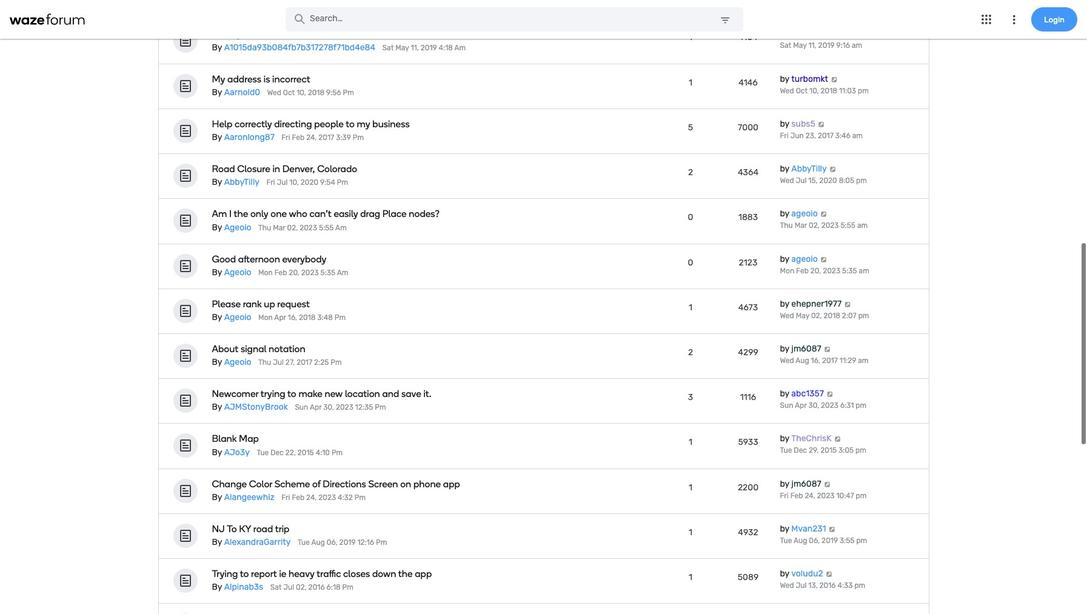 Task type: describe. For each thing, give the bounding box(es) containing it.
tue for tue dec 29, 2015 3:05 pm
[[780, 447, 792, 455]]

pm for wed may 02, 2018 2:07 pm
[[859, 312, 870, 320]]

02, down 15,
[[809, 222, 820, 230]]

by down "wrong"
[[212, 42, 222, 53]]

am
[[212, 208, 227, 220]]

ageoio up by ehepner1977
[[792, 254, 818, 264]]

can't
[[310, 208, 332, 220]]

30, for 12:35
[[324, 404, 334, 412]]

jm6087 link for change color scheme of directions screen on phone app
[[792, 479, 822, 489]]

jul left 15,
[[796, 177, 807, 185]]

23,
[[806, 132, 816, 140]]

good
[[212, 253, 236, 265]]

by right 2200
[[780, 479, 790, 489]]

1 for nj to ky road trip
[[689, 528, 693, 538]]

wed jul 15, 2020 8:05 pm
[[780, 177, 867, 185]]

by right the 2123
[[780, 254, 790, 264]]

by down road
[[212, 177, 222, 188]]

screen
[[368, 479, 398, 490]]

10, down turbomkt
[[810, 87, 819, 95]]

pm for fri feb 24, 2017 3:39 pm
[[353, 134, 364, 142]]

am down wed jul 15, 2020 8:05 pm
[[858, 222, 868, 230]]

am down easily
[[336, 224, 347, 232]]

by turbomkt
[[780, 74, 829, 84]]

aug up trying to report ie heavy traffic closes down the app
[[312, 539, 325, 547]]

may for sat may 11, 2019 4:18 am
[[396, 43, 409, 52]]

go to last post image for request
[[844, 301, 852, 307]]

2017 for 3:46
[[818, 132, 834, 140]]

report
[[251, 569, 277, 580]]

change color scheme of directions screen on phone app
[[212, 479, 460, 490]]

1 horizontal spatial by abbytilly
[[780, 164, 827, 174]]

alexandragarrity link
[[224, 538, 291, 548]]

wed oct 10, 2018 11:03 pm
[[780, 87, 869, 95]]

0 horizontal spatial thu mar 02, 2023 5:55 am
[[258, 224, 347, 232]]

24, up mvan231 link at the bottom right of the page
[[805, 492, 816, 500]]

go to last post image up ehepner1977 link
[[820, 256, 828, 262]]

by ageoio for good afternoon everybody
[[212, 267, 252, 278]]

am up wed may 02, 2018 2:07 pm
[[859, 267, 870, 275]]

ageoio for please rank up request
[[224, 312, 252, 323]]

wed for request
[[780, 312, 794, 320]]

2 for road closure in denver, colorado
[[688, 168, 693, 178]]

to left my
[[346, 118, 355, 130]]

2019 for tue aug 06, 2019 3:55 pm
[[822, 537, 838, 545]]

10, for denver,
[[290, 179, 299, 187]]

0 horizontal spatial 5:35
[[321, 269, 336, 277]]

tue for tue dec 22, 2015 4:10 pm
[[257, 449, 269, 457]]

go to last post image for to
[[818, 121, 826, 127]]

am right 4:18
[[455, 43, 466, 52]]

am i the only one who can't easily drag place nodes? link
[[212, 208, 577, 220]]

0 horizontal spatial 20,
[[289, 269, 300, 277]]

thu right 1883
[[780, 222, 793, 230]]

pm for sun apr 30, 2023 12:35 pm
[[375, 404, 386, 412]]

0 horizontal spatial 11,
[[411, 43, 419, 52]]

2023 left the 6:31 on the bottom
[[821, 402, 839, 410]]

please rank up request link
[[212, 298, 577, 310]]

by inside by jm6087 sat may 11, 2019 9:16 am
[[780, 29, 790, 39]]

2017 for 2:25
[[297, 359, 312, 367]]

is
[[264, 73, 270, 85]]

alexandragarrity
[[224, 538, 291, 548]]

ageoio link down 15,
[[792, 209, 818, 219]]

24, for change color scheme of directions screen on phone app
[[306, 494, 317, 502]]

2023 down change color scheme of directions screen on phone app
[[319, 494, 336, 502]]

wrong
[[212, 28, 241, 40]]

by down trying
[[212, 583, 222, 593]]

newcomer trying to make new location and save it.
[[212, 388, 432, 400]]

fri jul 10, 2020 9:54 pm
[[267, 179, 348, 187]]

by left turbomkt
[[780, 74, 790, 84]]

denver,
[[282, 163, 315, 175]]

by down good
[[212, 267, 222, 278]]

sat for wrong directions to house
[[383, 43, 394, 52]]

pm for thu jul 27, 2017 2:25 pm
[[331, 359, 342, 367]]

9:16
[[837, 42, 850, 50]]

0 horizontal spatial mon feb 20, 2023 5:35 am
[[258, 269, 348, 277]]

to left make
[[288, 388, 296, 400]]

traffic
[[317, 569, 341, 580]]

by right 4364
[[780, 164, 790, 174]]

i
[[229, 208, 232, 220]]

fri right 2200
[[780, 492, 789, 500]]

aarnold0 link
[[224, 87, 260, 98]]

go to last post image up 3:05
[[834, 436, 842, 442]]

am right 11:29
[[858, 357, 869, 365]]

2018 for 9:56
[[308, 89, 325, 97]]

02, down the who at the left top
[[287, 224, 298, 232]]

to up by a1015da93b084fb7b317278f71bd4e84
[[287, 28, 296, 40]]

ajo3y link
[[224, 447, 250, 458]]

4932
[[738, 528, 759, 538]]

nodes?
[[409, 208, 440, 220]]

pm for sat jul 02, 2016 6:18 pm
[[342, 584, 354, 592]]

up
[[264, 298, 275, 310]]

blank map link
[[212, 434, 577, 445]]

trying to report ie heavy traffic closes down the app
[[212, 569, 432, 580]]

pm for fri jul 10, 2020 9:54 pm
[[337, 179, 348, 187]]

2019 for tue aug 06, 2019 12:16 pm
[[339, 539, 356, 547]]

2015 for 29,
[[821, 447, 837, 455]]

to
[[227, 524, 237, 535]]

wed up by abc1357
[[780, 357, 794, 365]]

house
[[299, 28, 325, 40]]

1 vertical spatial by abbytilly
[[212, 177, 260, 188]]

by down newcomer
[[212, 402, 222, 413]]

feb up by ehepner1977
[[797, 267, 809, 275]]

apr for newcomer trying to make new location and save it.
[[310, 404, 322, 412]]

to up "alpinab3s"
[[240, 569, 249, 580]]

and
[[382, 388, 399, 400]]

by ageoio up by ehepner1977
[[780, 254, 818, 264]]

fri left jun
[[780, 132, 789, 140]]

2 horizontal spatial apr
[[795, 402, 807, 410]]

1 for blank map
[[689, 438, 693, 448]]

change color scheme of directions screen on phone app link
[[212, 479, 577, 490]]

by down blank
[[212, 447, 222, 458]]

2020 for 15,
[[820, 177, 838, 185]]

address
[[228, 73, 262, 85]]

3:39
[[336, 134, 351, 142]]

2015 for 22,
[[298, 449, 314, 457]]

sun for sun apr 30, 2023 12:35 pm
[[295, 404, 308, 412]]

4364
[[738, 168, 759, 178]]

3:48
[[317, 314, 333, 322]]

0 horizontal spatial mar
[[273, 224, 286, 232]]

1 for please rank up request
[[689, 303, 693, 313]]

1 vertical spatial abbytilly link
[[224, 177, 260, 188]]

directions
[[243, 28, 285, 40]]

location
[[345, 388, 380, 400]]

ageoio link for good afternoon everybody
[[224, 267, 252, 278]]

wrong directions to house link
[[212, 28, 577, 40]]

dec for 29,
[[794, 447, 807, 455]]

down
[[372, 569, 396, 580]]

by down the help
[[212, 132, 222, 143]]

0 horizontal spatial 5:55
[[319, 224, 334, 232]]

4:33
[[838, 582, 853, 590]]

1 for change color scheme of directions screen on phone app
[[689, 483, 693, 493]]

may for wed may 02, 2018 2:07 pm
[[796, 312, 810, 320]]

nj to ky road trip link
[[212, 524, 577, 535]]

trip
[[275, 524, 290, 535]]

5089
[[738, 573, 759, 583]]

go to last post image up wed aug 16, 2017 11:29 am
[[824, 346, 832, 352]]

sat for trying to report ie heavy traffic closes down the app
[[270, 584, 282, 592]]

ageoio down 15,
[[792, 209, 818, 219]]

go to last post image for new
[[826, 391, 834, 397]]

1 horizontal spatial abbytilly
[[792, 164, 827, 174]]

jun
[[791, 132, 804, 140]]

ehepner1977
[[792, 299, 842, 309]]

feb for directing
[[292, 134, 305, 142]]

am down good afternoon everybody link
[[337, 269, 348, 277]]

02, down ehepner1977 link
[[812, 312, 822, 320]]

everybody
[[282, 253, 327, 265]]

who
[[289, 208, 307, 220]]

pm for wed jul 15, 2020 8:05 pm
[[857, 177, 867, 185]]

1 for my address is incorrect
[[689, 77, 693, 88]]

1 horizontal spatial mon feb 20, 2023 5:35 am
[[780, 267, 870, 275]]

pm for wed jul 13, 2016 4:33 pm
[[855, 582, 866, 590]]

24, for help correctly directing people to my business
[[306, 134, 317, 142]]

jul for road closure in denver, colorado
[[277, 179, 288, 187]]

jul for trying to report ie heavy traffic closes down the app
[[284, 584, 294, 592]]

about signal notation
[[212, 343, 306, 355]]

pm for tue aug 06, 2019 3:55 pm
[[857, 537, 868, 545]]

blank map
[[212, 434, 259, 445]]

by down nj
[[212, 538, 222, 548]]

pm for fri feb 24, 2023 4:32 pm
[[355, 494, 366, 502]]

by right 1883
[[780, 209, 790, 219]]

13,
[[809, 582, 818, 590]]

ajmstonybrook link
[[224, 402, 288, 413]]

drag
[[360, 208, 380, 220]]

by a1015da93b084fb7b317278f71bd4e84
[[212, 42, 376, 53]]

by ageoio down 15,
[[780, 209, 818, 219]]

new
[[325, 388, 343, 400]]

place
[[383, 208, 407, 220]]

2 for about signal notation
[[688, 348, 693, 358]]

thu for about signal notation
[[258, 359, 271, 367]]

27,
[[286, 359, 295, 367]]

by ageoio for about signal notation
[[212, 357, 252, 368]]

0 horizontal spatial abbytilly
[[224, 177, 260, 188]]

feb up "by mvan231"
[[791, 492, 803, 500]]

mon for up
[[258, 314, 273, 322]]

closes
[[343, 569, 370, 580]]

2020 for 10,
[[301, 179, 319, 187]]

10, for incorrect
[[297, 89, 306, 97]]

incorrect
[[272, 73, 310, 85]]

by down my
[[212, 87, 222, 98]]

by right 4299 on the right bottom of the page
[[780, 344, 790, 354]]

2023 down the who at the left top
[[300, 224, 317, 232]]

ageoio for am i the only one who can't easily drag place nodes?
[[224, 222, 252, 233]]

5
[[688, 122, 693, 133]]

2018 for 3:48
[[299, 314, 316, 322]]

11:03
[[839, 87, 857, 95]]

nj
[[212, 524, 225, 535]]

by down please
[[212, 312, 222, 323]]

by left mvan231
[[780, 524, 790, 534]]

1 horizontal spatial 20,
[[811, 267, 822, 275]]

thechrisk link
[[792, 434, 832, 444]]

by left thechrisk "link"
[[780, 434, 790, 444]]

make
[[299, 388, 323, 400]]

3:46
[[836, 132, 851, 140]]

2018 for 11:03
[[821, 87, 838, 95]]

turbomkt link
[[792, 74, 829, 84]]

nj to ky road trip
[[212, 524, 290, 535]]

scheme
[[275, 479, 310, 490]]

2023 up ehepner1977 link
[[823, 267, 841, 275]]

5933
[[738, 438, 759, 448]]

02, down the heavy
[[296, 584, 307, 592]]

2017 for 3:39
[[319, 134, 334, 142]]

jul left 13,
[[796, 582, 807, 590]]

7000
[[738, 122, 759, 133]]

4:32
[[338, 494, 353, 502]]

2019 for sat may 11, 2019 4:18 am
[[421, 43, 437, 52]]

by left subs5 link
[[780, 119, 790, 129]]

wrong directions to house
[[212, 28, 325, 40]]

mvan231
[[792, 524, 827, 534]]

by down change
[[212, 492, 222, 503]]

6:18
[[327, 584, 341, 592]]

by ageoio for am i the only one who can't easily drag place nodes?
[[212, 222, 252, 233]]

by down the about
[[212, 357, 222, 368]]

by jm6087 for about signal notation
[[780, 344, 822, 354]]

wed jul 13, 2016 4:33 pm
[[780, 582, 866, 590]]

my
[[212, 73, 225, 85]]

please
[[212, 298, 241, 310]]

sun apr 30, 2023 6:31 pm
[[780, 402, 867, 410]]



Task type: vqa. For each thing, say whether or not it's contained in the screenshot.


Task type: locate. For each thing, give the bounding box(es) containing it.
wed down by turbomkt
[[780, 87, 794, 95]]

jm6087 up wed aug 16, 2017 11:29 am
[[792, 344, 822, 354]]

3 1 from the top
[[689, 303, 693, 313]]

go to last post image for heavy
[[826, 571, 833, 578]]

1 1 from the top
[[689, 32, 693, 43]]

1 vertical spatial jm6087
[[792, 344, 822, 354]]

1 horizontal spatial abbytilly link
[[792, 164, 827, 174]]

am i the only one who can't easily drag place nodes?
[[212, 208, 440, 220]]

0 horizontal spatial by abbytilly
[[212, 177, 260, 188]]

am inside by jm6087 sat may 11, 2019 9:16 am
[[852, 42, 863, 50]]

alangeewhiz
[[224, 492, 275, 503]]

thu jul 27, 2017 2:25 pm
[[258, 359, 342, 367]]

2023
[[822, 222, 839, 230], [300, 224, 317, 232], [823, 267, 841, 275], [301, 269, 319, 277], [821, 402, 839, 410], [336, 404, 354, 412], [817, 492, 835, 500], [319, 494, 336, 502]]

0 horizontal spatial abbytilly link
[[224, 177, 260, 188]]

abbytilly
[[792, 164, 827, 174], [224, 177, 260, 188]]

2016 down trying to report ie heavy traffic closes down the app
[[309, 584, 325, 592]]

to
[[287, 28, 296, 40], [346, 118, 355, 130], [288, 388, 296, 400], [240, 569, 249, 580]]

mon right the 2123
[[780, 267, 795, 275]]

newcomer trying to make new location and save it. link
[[212, 388, 577, 400]]

4146
[[739, 77, 758, 88]]

1 vertical spatial by jm6087
[[780, 479, 822, 489]]

alpinab3s link
[[224, 583, 263, 593]]

1 vertical spatial abbytilly
[[224, 177, 260, 188]]

by alpinab3s
[[212, 583, 263, 593]]

wed for ie
[[780, 582, 794, 590]]

about
[[212, 343, 239, 355]]

2017 right 27,
[[297, 359, 312, 367]]

ageoio link up by ehepner1977
[[792, 254, 818, 264]]

wed down by voludu2
[[780, 582, 794, 590]]

5:55 down am i the only one who can't easily drag place nodes?
[[319, 224, 334, 232]]

jul for about signal notation
[[273, 359, 284, 367]]

newcomer
[[212, 388, 259, 400]]

1 horizontal spatial 30,
[[809, 402, 820, 410]]

fri feb 24, 2023 4:32 pm
[[282, 494, 366, 502]]

2200
[[738, 483, 759, 493]]

mvan231 link
[[792, 524, 827, 534]]

jm6087 for about signal notation
[[792, 344, 822, 354]]

06, down mvan231
[[809, 537, 820, 545]]

0 vertical spatial by abbytilly
[[780, 164, 827, 174]]

1 horizontal spatial 11,
[[809, 42, 817, 50]]

2 up 3
[[688, 348, 693, 358]]

tue down "by thechrisk"
[[780, 447, 792, 455]]

fri for road closure in denver, colorado
[[267, 179, 275, 187]]

by right the 4104
[[780, 29, 790, 39]]

jm6087 link for about signal notation
[[792, 344, 822, 354]]

by mvan231
[[780, 524, 827, 534]]

pm for sun apr 30, 2023 6:31 pm
[[856, 402, 867, 410]]

1 horizontal spatial thu mar 02, 2023 5:55 am
[[780, 222, 868, 230]]

go to last post image up wed jul 13, 2016 4:33 pm
[[826, 571, 833, 578]]

go to last post image for of
[[824, 481, 832, 488]]

1 for trying to report ie heavy traffic closes down the app
[[689, 573, 693, 583]]

mar
[[795, 222, 807, 230], [273, 224, 286, 232]]

0 left the 2123
[[688, 258, 694, 268]]

30, for 6:31
[[809, 402, 820, 410]]

by left voludu2 link
[[780, 569, 790, 579]]

jm6087 link
[[792, 344, 822, 354], [792, 479, 822, 489]]

wed down is
[[267, 89, 281, 97]]

06, for 3:55
[[809, 537, 820, 545]]

wed for denver,
[[780, 177, 794, 185]]

2 1 from the top
[[689, 77, 693, 88]]

16, for 2017
[[811, 357, 821, 365]]

apr down make
[[310, 404, 322, 412]]

jm6087 up by turbomkt
[[792, 29, 822, 39]]

0 vertical spatial 0
[[688, 213, 694, 223]]

7 1 from the top
[[689, 573, 693, 583]]

1 vertical spatial 16,
[[811, 357, 821, 365]]

2017 for 11:29
[[822, 357, 838, 365]]

0 vertical spatial abbytilly
[[792, 164, 827, 174]]

sat up by turbomkt
[[780, 42, 792, 50]]

fri feb 24, 2023 10:47 pm
[[780, 492, 867, 500]]

06, up traffic
[[327, 539, 338, 547]]

aug for nj to ky road trip
[[794, 537, 808, 545]]

go to last post image for one
[[820, 211, 828, 217]]

dec
[[794, 447, 807, 455], [271, 449, 284, 457]]

aug
[[796, 357, 810, 365], [794, 537, 808, 545], [312, 539, 325, 547]]

0 vertical spatial by jm6087
[[780, 344, 822, 354]]

a1015da93b084fb7b317278f71bd4e84
[[224, 42, 376, 53]]

1 vertical spatial jm6087 link
[[792, 479, 822, 489]]

24, down help correctly directing people to my business
[[306, 134, 317, 142]]

tue for tue aug 06, 2019 3:55 pm
[[780, 537, 792, 545]]

jm6087 for change color scheme of directions screen on phone app
[[792, 479, 822, 489]]

24,
[[306, 134, 317, 142], [805, 492, 816, 500], [306, 494, 317, 502]]

dec down "by thechrisk"
[[794, 447, 807, 455]]

1 horizontal spatial 5:35
[[843, 267, 857, 275]]

abc1357
[[792, 389, 824, 399]]

aaronlong87
[[224, 132, 275, 143]]

0 horizontal spatial 2016
[[309, 584, 325, 592]]

help correctly directing people to my business
[[212, 118, 410, 130]]

2 down 5
[[688, 168, 693, 178]]

1 horizontal spatial 2015
[[821, 447, 837, 455]]

mon feb 20, 2023 5:35 am
[[780, 267, 870, 275], [258, 269, 348, 277]]

2 by jm6087 from the top
[[780, 479, 822, 489]]

pm down colorado
[[337, 179, 348, 187]]

may down by ehepner1977
[[796, 312, 810, 320]]

20, up ehepner1977 link
[[811, 267, 822, 275]]

11,
[[809, 42, 817, 50], [411, 43, 419, 52]]

trying
[[261, 388, 285, 400]]

app
[[443, 479, 460, 490], [415, 569, 432, 580]]

3 jm6087 from the top
[[792, 479, 822, 489]]

1 by jm6087 from the top
[[780, 344, 822, 354]]

voludu2 link
[[792, 569, 824, 579]]

2018 for 2:07
[[824, 312, 841, 320]]

2018 left 9:56 on the left top
[[308, 89, 325, 97]]

6 1 from the top
[[689, 528, 693, 538]]

by subs5
[[780, 119, 816, 129]]

ageoio link down i
[[224, 222, 252, 233]]

30, down abc1357 link at right bottom
[[809, 402, 820, 410]]

go to last post image for incorrect
[[831, 76, 839, 82]]

0
[[688, 213, 694, 223], [688, 258, 694, 268]]

0 vertical spatial 16,
[[288, 314, 297, 322]]

1 horizontal spatial apr
[[310, 404, 322, 412]]

pm down my
[[353, 134, 364, 142]]

1 horizontal spatial sun
[[780, 402, 794, 410]]

may inside by jm6087 sat may 11, 2019 9:16 am
[[794, 42, 807, 50]]

thu for am i the only one who can't easily drag place nodes?
[[258, 224, 271, 232]]

fri jun 23, 2017 3:46 am
[[780, 132, 863, 140]]

by alexandragarrity
[[212, 538, 291, 548]]

feb down scheme
[[292, 494, 305, 502]]

2023 down everybody on the top
[[301, 269, 319, 277]]

5 1 from the top
[[689, 483, 693, 493]]

dec left 22,
[[271, 449, 284, 457]]

1 2 from the top
[[688, 168, 693, 178]]

directions
[[323, 479, 366, 490]]

24, down of
[[306, 494, 317, 502]]

go to last post image for colorado
[[829, 166, 837, 172]]

tue dec 22, 2015 4:10 pm
[[257, 449, 343, 457]]

tue for tue aug 06, 2019 12:16 pm
[[298, 539, 310, 547]]

1 horizontal spatial mar
[[795, 222, 807, 230]]

road
[[253, 524, 273, 535]]

pm right 9:56 on the left top
[[343, 89, 354, 97]]

wed for incorrect
[[780, 87, 794, 95]]

22,
[[286, 449, 296, 457]]

1 horizontal spatial sat
[[383, 43, 394, 52]]

pm right 3:48
[[335, 314, 346, 322]]

1 vertical spatial 0
[[688, 258, 694, 268]]

3:05
[[839, 447, 854, 455]]

4:10
[[316, 449, 330, 457]]

pm for mon apr 16, 2018 3:48 pm
[[335, 314, 346, 322]]

by
[[780, 29, 790, 39], [212, 42, 222, 53], [780, 74, 790, 84], [212, 87, 222, 98], [780, 119, 790, 129], [212, 132, 222, 143], [780, 164, 790, 174], [212, 177, 222, 188], [780, 209, 790, 219], [212, 222, 222, 233], [780, 254, 790, 264], [212, 267, 222, 278], [780, 299, 790, 309], [212, 312, 222, 323], [780, 344, 790, 354], [212, 357, 222, 368], [780, 389, 790, 399], [212, 402, 222, 413], [780, 434, 790, 444], [212, 447, 222, 458], [780, 479, 790, 489], [212, 492, 222, 503], [780, 524, 790, 534], [212, 538, 222, 548], [780, 569, 790, 579], [212, 583, 222, 593]]

fri for help correctly directing people to my business
[[282, 134, 290, 142]]

subs5
[[792, 119, 816, 129]]

2
[[688, 168, 693, 178], [688, 348, 693, 358]]

1 vertical spatial app
[[415, 569, 432, 580]]

1 left the 4104
[[689, 32, 693, 43]]

by ageoio for please rank up request
[[212, 312, 252, 323]]

am right the 3:46
[[853, 132, 863, 140]]

pm right 6:18
[[342, 584, 354, 592]]

dec for 22,
[[271, 449, 284, 457]]

by thechrisk
[[780, 434, 832, 444]]

apr
[[274, 314, 286, 322], [795, 402, 807, 410], [310, 404, 322, 412]]

thu mar 02, 2023 5:55 am
[[780, 222, 868, 230], [258, 224, 347, 232]]

11, inside by jm6087 sat may 11, 2019 9:16 am
[[809, 42, 817, 50]]

sat jul 02, 2016 6:18 pm
[[270, 584, 354, 592]]

trying
[[212, 569, 238, 580]]

2 jm6087 from the top
[[792, 344, 822, 354]]

by jm6087 up wed aug 16, 2017 11:29 am
[[780, 344, 822, 354]]

mon for everybody
[[258, 269, 273, 277]]

by left abc1357 link at right bottom
[[780, 389, 790, 399]]

29,
[[809, 447, 819, 455]]

jul left 27,
[[273, 359, 284, 367]]

0 horizontal spatial 2020
[[301, 179, 319, 187]]

1 vertical spatial 2
[[688, 348, 693, 358]]

go to last post image
[[818, 121, 826, 127], [829, 166, 837, 172], [820, 211, 828, 217], [820, 256, 828, 262], [824, 346, 832, 352], [826, 391, 834, 397], [829, 526, 836, 533], [826, 571, 833, 578]]

2020 right 15,
[[820, 177, 838, 185]]

directing
[[274, 118, 312, 130]]

0 vertical spatial the
[[234, 208, 248, 220]]

1 horizontal spatial dec
[[794, 447, 807, 455]]

0 horizontal spatial 2015
[[298, 449, 314, 457]]

aaronlong87 link
[[224, 132, 275, 143]]

2016 right 13,
[[820, 582, 836, 590]]

sun for sun apr 30, 2023 6:31 pm
[[780, 402, 794, 410]]

0 horizontal spatial sun
[[295, 404, 308, 412]]

fri for change color scheme of directions screen on phone app
[[282, 494, 290, 502]]

2018 left 11:03
[[821, 87, 838, 95]]

0 vertical spatial app
[[443, 479, 460, 490]]

go to last post image for trip
[[829, 526, 836, 533]]

mon apr 16, 2018 3:48 pm
[[258, 314, 346, 322]]

signal
[[241, 343, 267, 355]]

wed may 02, 2018 2:07 pm
[[780, 312, 870, 320]]

ageoio link for am i the only one who can't easily drag place nodes?
[[224, 222, 252, 233]]

tue aug 06, 2019 3:55 pm
[[780, 537, 868, 545]]

2 jm6087 link from the top
[[792, 479, 822, 489]]

sat down wrong directions to house link
[[383, 43, 394, 52]]

0 horizontal spatial oct
[[283, 89, 295, 97]]

pm for tue aug 06, 2019 12:16 pm
[[376, 539, 387, 547]]

1 horizontal spatial oct
[[796, 87, 808, 95]]

by voludu2
[[780, 569, 824, 579]]

ageoio down i
[[224, 222, 252, 233]]

0 horizontal spatial 16,
[[288, 314, 297, 322]]

aug for about signal notation
[[796, 357, 810, 365]]

1 horizontal spatial the
[[398, 569, 413, 580]]

ageoio link down the about
[[224, 357, 252, 368]]

16, for 2018
[[288, 314, 297, 322]]

1 jm6087 link from the top
[[792, 344, 822, 354]]

2019 left 4:18
[[421, 43, 437, 52]]

2018 left 3:48
[[299, 314, 316, 322]]

0 horizontal spatial the
[[234, 208, 248, 220]]

ageoio link for please rank up request
[[224, 312, 252, 323]]

pm for wed oct 10, 2018 9:56 pm
[[343, 89, 354, 97]]

mon
[[780, 267, 795, 275], [258, 269, 273, 277], [258, 314, 273, 322]]

by ageoio down i
[[212, 222, 252, 233]]

0 horizontal spatial dec
[[271, 449, 284, 457]]

ky
[[239, 524, 251, 535]]

aug down "by mvan231"
[[794, 537, 808, 545]]

9:54
[[320, 179, 335, 187]]

jm6087 inside by jm6087 sat may 11, 2019 9:16 am
[[792, 29, 822, 39]]

pm right the 10:47
[[856, 492, 867, 500]]

0 horizontal spatial 30,
[[324, 404, 334, 412]]

help correctly directing people to my business link
[[212, 118, 577, 130]]

oct for wed oct 10, 2018 11:03 pm
[[796, 87, 808, 95]]

notation
[[269, 343, 306, 355]]

by down am
[[212, 222, 222, 233]]

1 for wrong directions to house
[[689, 32, 693, 43]]

2023 down new
[[336, 404, 354, 412]]

tue
[[780, 447, 792, 455], [257, 449, 269, 457], [780, 537, 792, 545], [298, 539, 310, 547]]

16, left 11:29
[[811, 357, 821, 365]]

0 vertical spatial jm6087 link
[[792, 344, 822, 354]]

by jm6087 for change color scheme of directions screen on phone app
[[780, 479, 822, 489]]

by abc1357
[[780, 389, 824, 399]]

road
[[212, 163, 235, 175]]

12:16
[[358, 539, 374, 547]]

2 vertical spatial jm6087
[[792, 479, 822, 489]]

ageoio link for about signal notation
[[224, 357, 252, 368]]

map
[[239, 434, 259, 445]]

2016 for 02,
[[309, 584, 325, 592]]

sun apr 30, 2023 12:35 pm
[[295, 404, 386, 412]]

5:55 down 8:05
[[841, 222, 856, 230]]

0 horizontal spatial 06,
[[327, 539, 338, 547]]

of
[[312, 479, 321, 490]]

mar down wed jul 15, 2020 8:05 pm
[[795, 222, 807, 230]]

2:25
[[314, 359, 329, 367]]

ageoio for about signal notation
[[224, 357, 252, 368]]

1 0 from the top
[[688, 213, 694, 223]]

1 horizontal spatial app
[[443, 479, 460, 490]]

apr for please rank up request
[[274, 314, 286, 322]]

1 horizontal spatial 5:55
[[841, 222, 856, 230]]

closure
[[237, 163, 270, 175]]

2016 for 13,
[[820, 582, 836, 590]]

fri feb 24, 2017 3:39 pm
[[282, 134, 364, 142]]

0 vertical spatial 2
[[688, 168, 693, 178]]

4 1 from the top
[[689, 438, 693, 448]]

1 horizontal spatial 06,
[[809, 537, 820, 545]]

06, for 12:16
[[327, 539, 338, 547]]

0 horizontal spatial apr
[[274, 314, 286, 322]]

0 vertical spatial abbytilly link
[[792, 164, 827, 174]]

fri
[[780, 132, 789, 140], [282, 134, 290, 142], [267, 179, 275, 187], [780, 492, 789, 500], [282, 494, 290, 502]]

30, down new
[[324, 404, 334, 412]]

go to last post image up sun apr 30, 2023 6:31 pm
[[826, 391, 834, 397]]

2 horizontal spatial sat
[[780, 42, 792, 50]]

0 for good afternoon everybody
[[688, 258, 694, 268]]

tue down "by mvan231"
[[780, 537, 792, 545]]

1 horizontal spatial 2020
[[820, 177, 838, 185]]

10, down incorrect
[[297, 89, 306, 97]]

jul down ie
[[284, 584, 294, 592]]

alangeewhiz link
[[224, 492, 275, 503]]

mon feb 20, 2023 5:35 am up ehepner1977 link
[[780, 267, 870, 275]]

0 for am i the only one who can't easily drag place nodes?
[[688, 213, 694, 223]]

20, down everybody on the top
[[289, 269, 300, 277]]

by ehepner1977
[[780, 299, 842, 309]]

1 vertical spatial the
[[398, 569, 413, 580]]

may up by turbomkt
[[794, 42, 807, 50]]

3:55
[[840, 537, 855, 545]]

11, left '9:16'
[[809, 42, 817, 50]]

by ageoio
[[780, 209, 818, 219], [212, 222, 252, 233], [780, 254, 818, 264], [212, 267, 252, 278], [212, 312, 252, 323], [212, 357, 252, 368]]

pm for fri feb 24, 2023 10:47 pm
[[856, 492, 867, 500]]

1 horizontal spatial 2016
[[820, 582, 836, 590]]

2 0 from the top
[[688, 258, 694, 268]]

5:55
[[841, 222, 856, 230], [319, 224, 334, 232]]

sat inside by jm6087 sat may 11, 2019 9:16 am
[[780, 42, 792, 50]]

save
[[402, 388, 421, 400]]

1 horizontal spatial 16,
[[811, 357, 821, 365]]

0 vertical spatial jm6087
[[792, 29, 822, 39]]

ageoio for good afternoon everybody
[[224, 267, 252, 278]]

feb for everybody
[[275, 269, 287, 277]]

thu mar 02, 2023 5:55 am down wed jul 15, 2020 8:05 pm
[[780, 222, 868, 230]]

the right i
[[234, 208, 248, 220]]

2019 inside by jm6087 sat may 11, 2019 9:16 am
[[819, 42, 835, 50]]

2020
[[820, 177, 838, 185], [301, 179, 319, 187]]

12:35
[[355, 404, 373, 412]]

1 up 5
[[689, 77, 693, 88]]

pm right 3:55
[[857, 537, 868, 545]]

feb
[[292, 134, 305, 142], [797, 267, 809, 275], [275, 269, 287, 277], [791, 492, 803, 500], [292, 494, 305, 502]]

2023 down wed jul 15, 2020 8:05 pm
[[822, 222, 839, 230]]

oct for wed oct 10, 2018 9:56 pm
[[283, 89, 295, 97]]

mon down good afternoon everybody at top left
[[258, 269, 273, 277]]

2018
[[821, 87, 838, 95], [308, 89, 325, 97], [824, 312, 841, 320], [299, 314, 316, 322]]

2019
[[819, 42, 835, 50], [421, 43, 437, 52], [822, 537, 838, 545], [339, 539, 356, 547]]

the right down
[[398, 569, 413, 580]]

0 left 1883
[[688, 213, 694, 223]]

2 2 from the top
[[688, 348, 693, 358]]

0 horizontal spatial sat
[[270, 584, 282, 592]]

request
[[277, 298, 310, 310]]

pm for tue dec 22, 2015 4:10 pm
[[332, 449, 343, 457]]

1 jm6087 from the top
[[792, 29, 822, 39]]

2017 down people
[[319, 134, 334, 142]]

0 horizontal spatial app
[[415, 569, 432, 580]]

pm right 12:35
[[375, 404, 386, 412]]

pm for tue dec 29, 2015 3:05 pm
[[856, 447, 867, 455]]

go to last post image
[[831, 76, 839, 82], [844, 301, 852, 307], [834, 436, 842, 442], [824, 481, 832, 488]]

5:35 down everybody on the top
[[321, 269, 336, 277]]

by left ehepner1977
[[780, 299, 790, 309]]

2023 left the 10:47
[[817, 492, 835, 500]]



